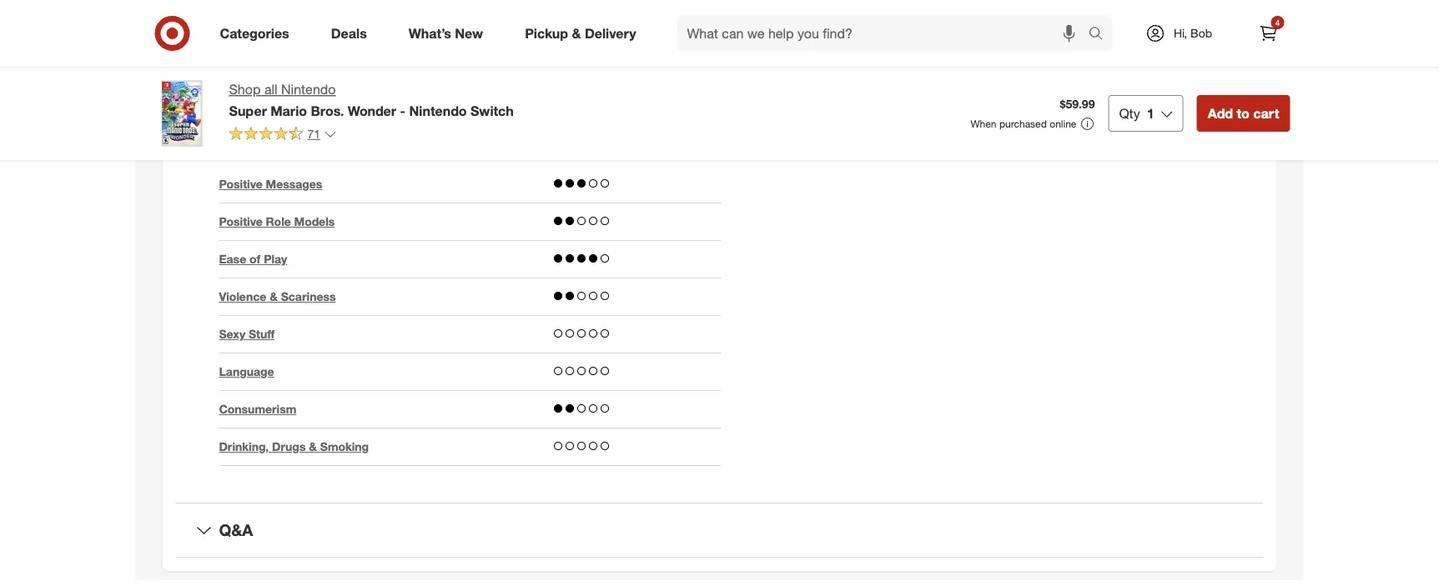 Task type: vqa. For each thing, say whether or not it's contained in the screenshot.
Qty 1
yes



Task type: locate. For each thing, give the bounding box(es) containing it.
mario inside parents need to know super mario bros. wonder is a side-scrolling platform adventure for nintendo switch. players take control of one of several playable heroes and run, jump, and slide their way through scores of run-to-the-right levels on a quest to save the flower kingdom from cartoonish enemies such as turtle-like koopa troopas and mushroom-y goombas. battle involves hopping on enemies, hitting them with fireballs and elephant trunks, and whipping shells along the ground, with foes knocked out rather than killed or destroyed. the few human characters are men and women with light skin. online and local play encourage teamwork , empathy and sharing (players can revive others or give them power-ups), as well as friendly competition. parents should note that kids who want to play online will be prompted to sign up for a paid nintendo online subscription.
[[371, 0, 401, 1]]

super up take at the left top of page
[[337, 0, 368, 1]]

0 horizontal spatial super
[[229, 103, 267, 119]]

2 vertical spatial &
[[309, 440, 317, 455]]

0 vertical spatial online
[[465, 87, 498, 102]]

add to cart
[[1208, 105, 1280, 121]]

search
[[1081, 27, 1121, 43]]

1 horizontal spatial super
[[337, 0, 368, 1]]

few
[[651, 70, 669, 85]]

1 vertical spatial &
[[270, 290, 278, 304]]

1 vertical spatial positive
[[219, 215, 263, 229]]

1 vertical spatial super
[[229, 103, 267, 119]]

friendly
[[657, 104, 696, 118]]

to right add
[[1237, 105, 1250, 121]]

kids
[[418, 120, 440, 135]]

0 horizontal spatial &
[[270, 290, 278, 304]]

mushroom-
[[524, 37, 584, 52]]

mario up control
[[371, 0, 401, 1]]

characters
[[219, 87, 274, 102]]

1 vertical spatial the
[[284, 70, 301, 85]]

0 vertical spatial play
[[552, 87, 574, 102]]

q&a button
[[176, 504, 1264, 557]]

0 vertical spatial mario
[[371, 0, 401, 1]]

information,
[[1002, 27, 1069, 42]]

the-
[[401, 20, 422, 35]]

as up enemies,
[[354, 37, 366, 52]]

to
[[292, 0, 302, 1], [540, 20, 550, 35], [1237, 105, 1250, 121], [497, 120, 507, 135], [661, 120, 671, 135]]

& left y
[[572, 25, 581, 41]]

to inside button
[[1237, 105, 1250, 121]]

0 vertical spatial positive
[[219, 177, 263, 192]]

qty 1
[[1119, 105, 1155, 121]]

0 horizontal spatial mario
[[271, 103, 307, 119]]

play up power- on the top left of page
[[552, 87, 574, 102]]

light
[[413, 87, 435, 102]]

and
[[593, 4, 613, 18], [671, 4, 690, 18], [501, 37, 520, 52], [511, 54, 531, 68], [621, 54, 640, 68], [323, 87, 343, 102], [502, 87, 521, 102], [268, 104, 288, 118]]

or down elephant
[[556, 70, 567, 85]]

for up from at left top
[[675, 0, 689, 1]]

1 vertical spatial bros.
[[311, 103, 344, 119]]

positive left role
[[219, 215, 263, 229]]

play down switch
[[510, 120, 532, 135]]

of inside button
[[250, 252, 261, 267]]

sense
[[871, 27, 905, 42]]

1 horizontal spatial wonder
[[435, 0, 475, 1]]

0 horizontal spatial play
[[510, 120, 532, 135]]

1 horizontal spatial or
[[556, 70, 567, 85]]

and up kingdom
[[671, 4, 690, 18]]

1 horizontal spatial on
[[481, 20, 495, 35]]

power-
[[537, 104, 574, 118]]

as right well
[[642, 104, 654, 118]]

shop
[[229, 81, 261, 98]]

0 horizontal spatial as
[[354, 37, 366, 52]]

playable
[[507, 4, 551, 18]]

teamwork
[[636, 87, 687, 102]]

kingdom
[[639, 20, 686, 35]]

0 vertical spatial &
[[572, 25, 581, 41]]

and down the are
[[268, 104, 288, 118]]

online down power- on the top left of page
[[535, 120, 566, 135]]

sexy
[[219, 327, 245, 342]]

0 horizontal spatial wonder
[[348, 103, 396, 119]]

super down characters
[[229, 103, 267, 119]]

language
[[219, 365, 274, 379]]

as down encourage
[[603, 104, 615, 118]]

with up -
[[388, 87, 410, 102]]

prompted
[[606, 120, 657, 135]]

2 vertical spatial a
[[236, 137, 243, 152]]

to up switch.
[[292, 0, 302, 1]]

by
[[800, 27, 814, 42]]

1
[[1147, 105, 1155, 121]]

paid
[[246, 137, 268, 152]]

mario
[[371, 0, 401, 1], [271, 103, 307, 119]]

super inside shop all nintendo super mario bros. wonder - nintendo switch
[[229, 103, 267, 119]]

0 horizontal spatial or
[[469, 104, 480, 118]]

men
[[297, 87, 320, 102]]

y
[[584, 37, 590, 52]]

$59.99
[[1060, 97, 1095, 112]]

positive role models button
[[219, 214, 335, 230]]

pickup & delivery link
[[511, 15, 657, 52]]

&
[[572, 25, 581, 41], [270, 290, 278, 304], [309, 440, 317, 455]]

up
[[699, 120, 713, 135]]

of left play
[[250, 252, 261, 267]]

adventure
[[620, 0, 672, 1]]

a left paid
[[236, 137, 243, 152]]

to down give
[[497, 120, 507, 135]]

with up out
[[442, 54, 464, 68]]

common
[[817, 27, 867, 42]]

online down rather
[[465, 87, 498, 102]]

0 vertical spatial bros.
[[404, 0, 431, 1]]

bros. down men
[[311, 103, 344, 119]]

0 vertical spatial super
[[337, 0, 368, 1]]

messages
[[266, 177, 322, 192]]

new
[[455, 25, 483, 41]]

several
[[467, 4, 504, 18]]

positive inside positive role models button
[[219, 215, 263, 229]]

of
[[418, 4, 428, 18], [454, 4, 464, 18], [351, 20, 361, 35], [250, 252, 261, 267]]

foes
[[372, 70, 394, 85]]

the up y
[[581, 20, 597, 35]]

1 horizontal spatial bros.
[[404, 0, 431, 1]]

1 vertical spatial play
[[510, 120, 532, 135]]

drinking, drugs & smoking
[[219, 440, 369, 455]]

nintendo down sharing
[[272, 137, 320, 152]]

on down several
[[481, 20, 495, 35]]

provided by common sense media. for more information, visit commonsense.org
[[748, 27, 1200, 42]]

as
[[354, 37, 366, 52], [603, 104, 615, 118], [642, 104, 654, 118]]

bros.
[[404, 0, 431, 1], [311, 103, 344, 119]]

0 vertical spatial the
[[581, 20, 597, 35]]

delivery
[[585, 25, 636, 41]]

ease of play button
[[219, 251, 287, 268]]

0 horizontal spatial them
[[412, 54, 439, 68]]

parents down sharing
[[287, 120, 327, 135]]

1 vertical spatial parents
[[287, 120, 327, 135]]

on up "ground,"
[[310, 54, 323, 68]]

mario down the are
[[271, 103, 307, 119]]

to-
[[386, 20, 401, 35]]

online down $59.99
[[1050, 118, 1077, 130]]

with down enemies,
[[347, 70, 368, 85]]

1 horizontal spatial them
[[507, 104, 534, 118]]

drinking,
[[219, 440, 269, 455]]

scrolling
[[526, 0, 570, 1]]

ground,
[[304, 70, 344, 85]]

control
[[378, 4, 414, 18]]

a left quest
[[498, 20, 504, 35]]

1 horizontal spatial a
[[490, 0, 496, 1]]

0 horizontal spatial online
[[535, 120, 566, 135]]

1 horizontal spatial mario
[[371, 0, 401, 1]]

0 vertical spatial for
[[675, 0, 689, 1]]

0 horizontal spatial online
[[323, 137, 356, 152]]

positive messages button
[[219, 176, 322, 193]]

for down competition.
[[219, 137, 233, 152]]

parents
[[219, 0, 259, 1], [287, 120, 327, 135]]

the up the are
[[284, 70, 301, 85]]

a right is
[[490, 0, 496, 1]]

positive
[[219, 177, 263, 192], [219, 215, 263, 229]]

positive inside positive messages button
[[219, 177, 263, 192]]

1 vertical spatial for
[[219, 137, 233, 152]]

all
[[264, 81, 278, 98]]

them up knocked
[[412, 54, 439, 68]]

0 horizontal spatial the
[[284, 70, 301, 85]]

1 horizontal spatial for
[[675, 0, 689, 1]]

hitting
[[377, 54, 409, 68]]

0 vertical spatial wonder
[[435, 0, 475, 1]]

of up levels
[[454, 4, 464, 18]]

for
[[675, 0, 689, 1], [219, 137, 233, 152]]

1 vertical spatial wonder
[[348, 103, 396, 119]]

bros. inside parents need to know super mario bros. wonder is a side-scrolling platform adventure for nintendo switch. players take control of one of several playable heroes and run, jump, and slide their way through scores of run-to-the-right levels on a quest to save the flower kingdom from cartoonish enemies such as turtle-like koopa troopas and mushroom-y goombas. battle involves hopping on enemies, hitting them with fireballs and elephant trunks, and whipping shells along the ground, with foes knocked out rather than killed or destroyed. the few human characters are men and women with light skin. online and local play encourage teamwork , empathy and sharing (players can revive others or give them power-ups), as well as friendly competition. parents should note that kids who want to play online will be prompted to sign up for a paid nintendo online subscription.
[[404, 0, 431, 1]]

image of super mario bros. wonder - nintendo switch image
[[149, 80, 216, 147]]

1 horizontal spatial online
[[465, 87, 498, 102]]

0 vertical spatial a
[[490, 0, 496, 1]]

along
[[252, 70, 281, 85]]

1 horizontal spatial play
[[552, 87, 574, 102]]

to left sign
[[661, 120, 671, 135]]

nintendo up their
[[219, 4, 267, 18]]

2 positive from the top
[[219, 215, 263, 229]]

2 horizontal spatial &
[[572, 25, 581, 41]]

human
[[672, 70, 708, 85]]

positive role models
[[219, 215, 335, 229]]

1 vertical spatial on
[[310, 54, 323, 68]]

take
[[353, 4, 375, 18]]

1 vertical spatial mario
[[271, 103, 307, 119]]

wonder down women
[[348, 103, 396, 119]]

them
[[412, 54, 439, 68], [507, 104, 534, 118]]

when
[[971, 118, 997, 130]]

them down local
[[507, 104, 534, 118]]

-
[[400, 103, 406, 119]]

1 horizontal spatial with
[[388, 87, 410, 102]]

1 vertical spatial a
[[498, 20, 504, 35]]

or
[[556, 70, 567, 85], [469, 104, 480, 118]]

0 horizontal spatial parents
[[219, 0, 259, 1]]

role
[[266, 215, 291, 229]]

that
[[395, 120, 415, 135]]

positive down paid
[[219, 177, 263, 192]]

1 positive from the top
[[219, 177, 263, 192]]

play
[[264, 252, 287, 267]]

2 horizontal spatial with
[[442, 54, 464, 68]]

a
[[490, 0, 496, 1], [498, 20, 504, 35], [236, 137, 243, 152]]

women
[[346, 87, 385, 102]]

smoking
[[320, 440, 369, 455]]

bros. up control
[[404, 0, 431, 1]]

switch.
[[270, 4, 308, 18]]

1 vertical spatial with
[[347, 70, 368, 85]]

wonder inside shop all nintendo super mario bros. wonder - nintendo switch
[[348, 103, 396, 119]]

mario inside shop all nintendo super mario bros. wonder - nintendo switch
[[271, 103, 307, 119]]

hi,
[[1174, 26, 1188, 40]]

1 vertical spatial them
[[507, 104, 534, 118]]

& for pickup
[[572, 25, 581, 41]]

parents up their
[[219, 0, 259, 1]]

& right drugs
[[309, 440, 317, 455]]

online inside parents need to know super mario bros. wonder is a side-scrolling platform adventure for nintendo switch. players take control of one of several playable heroes and run, jump, and slide their way through scores of run-to-the-right levels on a quest to save the flower kingdom from cartoonish enemies such as turtle-like koopa troopas and mushroom-y goombas. battle involves hopping on enemies, hitting them with fireballs and elephant trunks, and whipping shells along the ground, with foes knocked out rather than killed or destroyed. the few human characters are men and women with light skin. online and local play encourage teamwork , empathy and sharing (players can revive others or give them power-ups), as well as friendly competition. parents should note that kids who want to play online will be prompted to sign up for a paid nintendo online subscription.
[[535, 120, 566, 135]]

encourage
[[577, 87, 633, 102]]

wonder up one
[[435, 0, 475, 1]]

will
[[569, 120, 586, 135]]

or up want
[[469, 104, 480, 118]]

0 horizontal spatial bros.
[[311, 103, 344, 119]]

bros. inside shop all nintendo super mario bros. wonder - nintendo switch
[[311, 103, 344, 119]]

quest
[[507, 20, 537, 35]]

online down should
[[323, 137, 356, 152]]

2 vertical spatial with
[[388, 87, 410, 102]]

and down than
[[502, 87, 521, 102]]

the
[[581, 20, 597, 35], [284, 70, 301, 85]]

media.
[[908, 27, 946, 42]]

models
[[294, 215, 335, 229]]

& right violence
[[270, 290, 278, 304]]



Task type: describe. For each thing, give the bounding box(es) containing it.
of down take at the left top of page
[[351, 20, 361, 35]]

positive messages
[[219, 177, 322, 192]]

when purchased online
[[971, 118, 1077, 130]]

provided
[[748, 27, 797, 42]]

run-
[[364, 20, 386, 35]]

0 vertical spatial or
[[556, 70, 567, 85]]

0 vertical spatial with
[[442, 54, 464, 68]]

such
[[326, 37, 351, 52]]

competition.
[[219, 120, 284, 135]]

2 horizontal spatial a
[[498, 20, 504, 35]]

of left one
[[418, 4, 428, 18]]

what's new link
[[395, 15, 504, 52]]

who
[[443, 120, 465, 135]]

commonsense.org link
[[1094, 27, 1200, 42]]

to up mushroom-
[[540, 20, 550, 35]]

0 horizontal spatial a
[[236, 137, 243, 152]]

scores
[[313, 20, 348, 35]]

1 vertical spatial or
[[469, 104, 480, 118]]

and up the
[[621, 54, 640, 68]]

out
[[445, 70, 462, 85]]

0 horizontal spatial with
[[347, 70, 368, 85]]

sign
[[674, 120, 696, 135]]

more
[[970, 27, 999, 42]]

0 vertical spatial them
[[412, 54, 439, 68]]

are
[[277, 87, 294, 102]]

ups),
[[574, 104, 600, 118]]

want
[[468, 120, 493, 135]]

0 vertical spatial parents
[[219, 0, 259, 1]]

battle
[[648, 37, 679, 52]]

ease
[[219, 252, 246, 267]]

0 vertical spatial on
[[481, 20, 495, 35]]

destroyed.
[[570, 70, 625, 85]]

0 horizontal spatial on
[[310, 54, 323, 68]]

right
[[422, 20, 446, 35]]

give
[[483, 104, 504, 118]]

0 horizontal spatial for
[[219, 137, 233, 152]]

what's new
[[409, 25, 483, 41]]

trunks,
[[582, 54, 618, 68]]

1 horizontal spatial as
[[603, 104, 615, 118]]

commonsense.org
[[1098, 27, 1200, 42]]

than
[[499, 70, 522, 85]]

troopas
[[457, 37, 497, 52]]

language button
[[219, 364, 274, 381]]

local
[[525, 87, 549, 102]]

heroes
[[554, 4, 590, 18]]

killed
[[526, 70, 553, 85]]

hopping
[[264, 54, 307, 68]]

wonder inside parents need to know super mario bros. wonder is a side-scrolling platform adventure for nintendo switch. players take control of one of several playable heroes and run, jump, and slide their way through scores of run-to-the-right levels on a quest to save the flower kingdom from cartoonish enemies such as turtle-like koopa troopas and mushroom-y goombas. battle involves hopping on enemies, hitting them with fireballs and elephant trunks, and whipping shells along the ground, with foes knocked out rather than killed or destroyed. the few human characters are men and women with light skin. online and local play encourage teamwork , empathy and sharing (players can revive others or give them power-ups), as well as friendly competition. parents should note that kids who want to play online will be prompted to sign up for a paid nintendo online subscription.
[[435, 0, 475, 1]]

qty
[[1119, 105, 1141, 121]]

should
[[330, 120, 365, 135]]

1 vertical spatial online
[[323, 137, 356, 152]]

need
[[262, 0, 289, 1]]

ease of play
[[219, 252, 287, 267]]

deals
[[331, 25, 367, 41]]

positive for positive role models
[[219, 215, 263, 229]]

nintendo up sharing
[[281, 81, 336, 98]]

visit
[[1072, 27, 1094, 42]]

what's
[[409, 25, 451, 41]]

1 horizontal spatial the
[[581, 20, 597, 35]]

through
[[269, 20, 310, 35]]

sexy stuff
[[219, 327, 275, 342]]

What can we help you find? suggestions appear below search field
[[677, 15, 1093, 52]]

consumerism
[[219, 402, 297, 417]]

add to cart button
[[1197, 95, 1291, 132]]

whipping
[[644, 54, 691, 68]]

71 link
[[229, 126, 337, 145]]

2 horizontal spatial as
[[642, 104, 654, 118]]

and up than
[[511, 54, 531, 68]]

super inside parents need to know super mario bros. wonder is a side-scrolling platform adventure for nintendo switch. players take control of one of several playable heroes and run, jump, and slide their way through scores of run-to-the-right levels on a quest to save the flower kingdom from cartoonish enemies such as turtle-like koopa troopas and mushroom-y goombas. battle involves hopping on enemies, hitting them with fireballs and elephant trunks, and whipping shells along the ground, with foes knocked out rather than killed or destroyed. the few human characters are men and women with light skin. online and local play encourage teamwork , empathy and sharing (players can revive others or give them power-ups), as well as friendly competition. parents should note that kids who want to play online will be prompted to sign up for a paid nintendo online subscription.
[[337, 0, 368, 1]]

violence & scariness button
[[219, 289, 336, 306]]

be
[[589, 120, 603, 135]]

note
[[369, 120, 392, 135]]

knocked
[[397, 70, 442, 85]]

well
[[618, 104, 639, 118]]

and down quest
[[501, 37, 520, 52]]

nintendo up kids
[[409, 103, 467, 119]]

fireballs
[[467, 54, 508, 68]]

know
[[306, 0, 333, 1]]

& for violence
[[270, 290, 278, 304]]

4
[[1276, 17, 1280, 28]]

enemies
[[278, 37, 322, 52]]

turtle-
[[369, 37, 401, 52]]

for
[[949, 27, 967, 42]]

1 horizontal spatial online
[[1050, 118, 1077, 130]]

stuff
[[249, 327, 275, 342]]

1 horizontal spatial &
[[309, 440, 317, 455]]

deals link
[[317, 15, 388, 52]]

consumerism button
[[219, 402, 297, 418]]

empathy
[[219, 104, 265, 118]]

(players
[[333, 104, 373, 118]]

categories link
[[206, 15, 310, 52]]

from
[[689, 20, 713, 35]]

elephant
[[534, 54, 579, 68]]

add
[[1208, 105, 1233, 121]]

and down "ground,"
[[323, 87, 343, 102]]

1 horizontal spatial parents
[[287, 120, 327, 135]]

shells
[[219, 70, 249, 85]]

save
[[554, 20, 577, 35]]

their
[[219, 20, 242, 35]]

levels
[[449, 20, 478, 35]]

involves
[[219, 54, 261, 68]]

positive for positive messages
[[219, 177, 263, 192]]

cart
[[1254, 105, 1280, 121]]

parents need to know super mario bros. wonder is a side-scrolling platform adventure for nintendo switch. players take control of one of several playable heroes and run, jump, and slide their way through scores of run-to-the-right levels on a quest to save the flower kingdom from cartoonish enemies such as turtle-like koopa troopas and mushroom-y goombas. battle involves hopping on enemies, hitting them with fireballs and elephant trunks, and whipping shells along the ground, with foes knocked out rather than killed or destroyed. the few human characters are men and women with light skin. online and local play encourage teamwork , empathy and sharing (players can revive others or give them power-ups), as well as friendly competition. parents should note that kids who want to play online will be prompted to sign up for a paid nintendo online subscription.
[[219, 0, 718, 152]]

and down platform
[[593, 4, 613, 18]]

one
[[431, 4, 451, 18]]

hi, bob
[[1174, 26, 1213, 40]]



